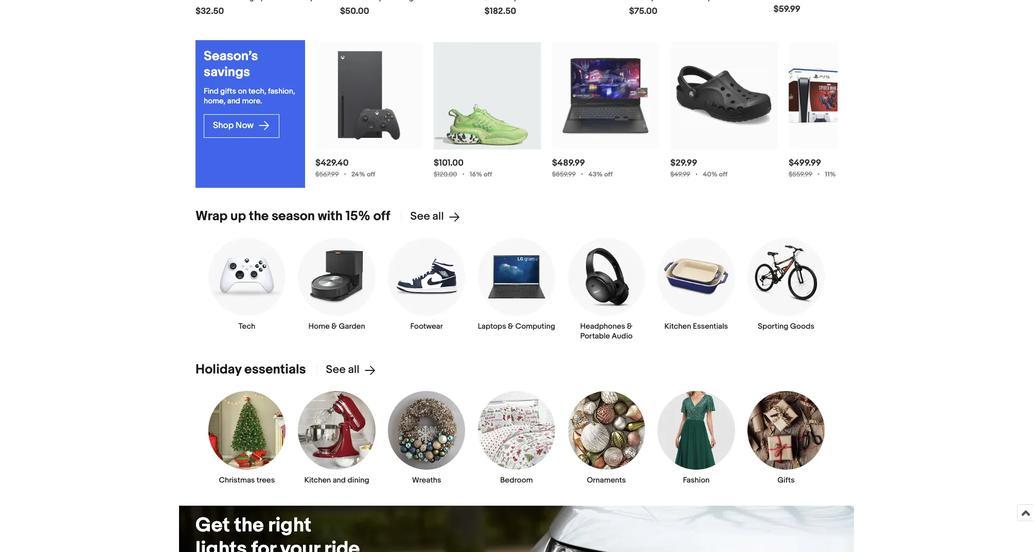 Task type: locate. For each thing, give the bounding box(es) containing it.
2 & from the left
[[508, 322, 514, 332]]

footwear link
[[388, 237, 466, 332]]

off inside $29.99 $49.99 · 40% off
[[719, 170, 728, 179]]

footwear
[[410, 322, 443, 332]]

0 horizontal spatial all
[[348, 363, 360, 377]]

headphones & portable audio
[[580, 322, 633, 341]]

$50.00 text field
[[340, 6, 369, 17]]

off right the 11%
[[838, 170, 846, 179]]

0 horizontal spatial and
[[227, 96, 240, 106]]

0 vertical spatial the
[[249, 208, 269, 224]]

1 horizontal spatial kitchen
[[665, 322, 691, 332]]

off
[[367, 170, 375, 179], [484, 170, 492, 179], [604, 170, 613, 179], [719, 170, 728, 179], [838, 170, 846, 179], [373, 208, 390, 224]]

$59.99 link
[[774, 0, 910, 15]]

· inside $429.40 $567.99 · 24% off
[[344, 168, 346, 180]]

lenovo ideapad gaming 3 15.6" fhd laptop r5-7535hs rtx 2050 8gb ram 512gb ssd image
[[552, 42, 660, 150]]

off inside $101.00 $120.00 · 16% off
[[484, 170, 492, 179]]

see all link
[[401, 210, 460, 223], [316, 363, 376, 377]]

15%
[[346, 208, 370, 224]]

16%
[[470, 170, 482, 179]]

sporting
[[758, 322, 789, 332]]

audio
[[612, 332, 633, 341]]

sporting goods link
[[747, 237, 826, 332]]

see
[[410, 210, 430, 223], [326, 363, 346, 377]]

5 · from the left
[[818, 168, 820, 180]]

1 vertical spatial the
[[234, 513, 264, 538]]

ornaments
[[587, 475, 626, 485]]

the right up
[[249, 208, 269, 224]]

43%
[[589, 170, 603, 179]]

see all down "home & garden"
[[326, 363, 360, 377]]

& inside headphones & portable audio
[[627, 322, 633, 332]]

40%
[[703, 170, 718, 179]]

the right get
[[234, 513, 264, 538]]

$489.99
[[552, 158, 585, 168]]

$559.99
[[789, 170, 813, 179]]

· for $489.99
[[581, 168, 583, 180]]

season
[[272, 208, 315, 224]]

0 vertical spatial see all
[[410, 210, 444, 223]]

off right 40%
[[719, 170, 728, 179]]

season's savings
[[204, 48, 258, 80]]

0 horizontal spatial see all
[[326, 363, 360, 377]]

·
[[344, 168, 346, 180], [462, 168, 465, 180], [581, 168, 583, 180], [696, 168, 698, 180], [818, 168, 820, 180]]

1 horizontal spatial see all
[[410, 210, 444, 223]]

· inside the $499.99 $559.99 · 11% off
[[818, 168, 820, 180]]

and
[[227, 96, 240, 106], [333, 475, 346, 485]]

fashion link
[[657, 391, 736, 485]]

$429.40 $567.99 · 24% off
[[315, 158, 375, 180]]

season's savings link
[[204, 48, 297, 80]]

tech link
[[208, 237, 286, 332]]

see all link for wrap up the season with 15% off
[[401, 210, 460, 223]]

headphones & portable audio link
[[567, 237, 646, 341]]

off right '24%'
[[367, 170, 375, 179]]

1 vertical spatial see all link
[[316, 363, 376, 377]]

all down $120.00
[[433, 210, 444, 223]]

· inside $101.00 $120.00 · 16% off
[[462, 168, 465, 180]]

& right headphones
[[627, 322, 633, 332]]

laptops
[[478, 322, 506, 332]]

laptops & computing link
[[477, 237, 556, 332]]

& right home at the left of page
[[331, 322, 337, 332]]

· for $429.40
[[344, 168, 346, 180]]

4 · from the left
[[696, 168, 698, 180]]

fashion,
[[268, 86, 295, 96]]

find gifts on tech, fashion, home, and more.
[[204, 86, 295, 106]]

· left 16%
[[462, 168, 465, 180]]

off inside the $499.99 $559.99 · 11% off
[[838, 170, 846, 179]]

· left 40%
[[696, 168, 698, 180]]

0 vertical spatial see
[[410, 210, 430, 223]]

christmas
[[219, 475, 255, 485]]

· inside $489.99 $859.99 · 43% off
[[581, 168, 583, 180]]

&
[[331, 322, 337, 332], [508, 322, 514, 332], [627, 322, 633, 332]]

1 vertical spatial and
[[333, 475, 346, 485]]

off inside $489.99 $859.99 · 43% off
[[604, 170, 613, 179]]

goods
[[790, 322, 815, 332]]

0 vertical spatial all
[[433, 210, 444, 223]]

0 vertical spatial and
[[227, 96, 240, 106]]

the
[[249, 208, 269, 224], [234, 513, 264, 538]]

home & garden
[[309, 322, 365, 332]]

1 vertical spatial see all
[[326, 363, 360, 377]]

1 horizontal spatial all
[[433, 210, 444, 223]]

$182.50 link
[[485, 0, 621, 17]]

portable
[[580, 332, 610, 341]]

$489.99 $859.99 · 43% off
[[552, 158, 613, 180]]

off right 16%
[[484, 170, 492, 179]]

· left '24%'
[[344, 168, 346, 180]]

shop now link
[[204, 114, 279, 138]]

1 vertical spatial kitchen
[[304, 475, 331, 485]]

holiday
[[196, 362, 241, 378]]

kitchen essentials link
[[657, 237, 736, 332]]

tech
[[239, 322, 255, 332]]

kitchen left dining
[[304, 475, 331, 485]]

2 horizontal spatial &
[[627, 322, 633, 332]]

all down garden
[[348, 363, 360, 377]]

your
[[280, 537, 320, 552]]

see all link down garden
[[316, 363, 376, 377]]

· for $29.99
[[696, 168, 698, 180]]

0 horizontal spatial &
[[331, 322, 337, 332]]

3 & from the left
[[627, 322, 633, 332]]

1 horizontal spatial &
[[508, 322, 514, 332]]

$29.99 $49.99 · 40% off
[[671, 158, 728, 180]]

· inside $29.99 $49.99 · 40% off
[[696, 168, 698, 180]]

trees
[[257, 475, 275, 485]]

& right laptops at the left bottom of the page
[[508, 322, 514, 332]]

on
[[238, 86, 247, 96]]

1 horizontal spatial see all link
[[401, 210, 460, 223]]

all
[[433, 210, 444, 223], [348, 363, 360, 377]]

get the right lights for your ride link
[[179, 506, 854, 552]]

essentials
[[693, 322, 728, 332]]

3 · from the left
[[581, 168, 583, 180]]

2 · from the left
[[462, 168, 465, 180]]

off inside $429.40 $567.99 · 24% off
[[367, 170, 375, 179]]

0 vertical spatial kitchen
[[665, 322, 691, 332]]

· left the 11%
[[818, 168, 820, 180]]

$50.00
[[340, 6, 369, 16]]

& inside 'link'
[[331, 322, 337, 332]]

$32.50 link
[[196, 0, 332, 17]]

see all link for holiday essentials
[[316, 363, 376, 377]]

1 · from the left
[[344, 168, 346, 180]]

kitchen for kitchen essentials
[[665, 322, 691, 332]]

for
[[251, 537, 276, 552]]

off for $29.99
[[719, 170, 728, 179]]

· left 43%
[[581, 168, 583, 180]]

1 horizontal spatial see
[[410, 210, 430, 223]]

$429.40
[[315, 158, 349, 168]]

and left dining
[[333, 475, 346, 485]]

$499.99
[[789, 158, 821, 168]]

see all
[[410, 210, 444, 223], [326, 363, 360, 377]]

$59.99 text field
[[774, 4, 801, 15]]

now
[[236, 121, 254, 131]]

1 vertical spatial all
[[348, 363, 360, 377]]

crocs men's and women's shoes - baya clogs, slip on shoes, waterproof sandals image
[[670, 66, 778, 126]]

$75.00 text field
[[629, 6, 658, 17]]

1 & from the left
[[331, 322, 337, 332]]

see all link down $120.00
[[401, 210, 460, 223]]

0 horizontal spatial see
[[326, 363, 346, 377]]

sporting goods
[[758, 322, 815, 332]]

season's
[[204, 48, 258, 64]]

· for $499.99
[[818, 168, 820, 180]]

kitchen
[[665, 322, 691, 332], [304, 475, 331, 485]]

0 horizontal spatial kitchen
[[304, 475, 331, 485]]

off for $499.99
[[838, 170, 846, 179]]

kitchen left essentials
[[665, 322, 691, 332]]

all for wrap up the season with 15% off
[[433, 210, 444, 223]]

and left more.
[[227, 96, 240, 106]]

0 horizontal spatial see all link
[[316, 363, 376, 377]]

wrap up the season with 15% off link
[[196, 208, 390, 224]]

$59.99
[[774, 4, 801, 14]]

christmas trees link
[[208, 391, 286, 485]]

home,
[[204, 96, 226, 106]]

computing
[[515, 322, 555, 332]]

see all down $120.00
[[410, 210, 444, 223]]

playstation 5 console marvels spider-man 2 bundle image
[[789, 42, 896, 150]]

home
[[309, 322, 330, 332]]

1 vertical spatial see
[[326, 363, 346, 377]]

0 vertical spatial see all link
[[401, 210, 460, 223]]

essentials
[[244, 362, 306, 378]]

$101.00
[[434, 158, 464, 168]]

off right 43%
[[604, 170, 613, 179]]

the inside get the right lights for your ride
[[234, 513, 264, 538]]

right
[[268, 513, 311, 538]]

gifts
[[778, 475, 795, 485]]

find
[[204, 86, 219, 96]]

off for $489.99
[[604, 170, 613, 179]]



Task type: vqa. For each thing, say whether or not it's contained in the screenshot.
OFF for $101.00
yes



Task type: describe. For each thing, give the bounding box(es) containing it.
lights
[[196, 537, 247, 552]]

& for headphones
[[627, 322, 633, 332]]

bedroom link
[[477, 391, 556, 485]]

& for laptops
[[508, 322, 514, 332]]

with
[[318, 208, 343, 224]]

off for $101.00
[[484, 170, 492, 179]]

ride
[[324, 537, 360, 552]]

gifts
[[220, 86, 236, 96]]

kitchen and dining
[[304, 475, 369, 485]]

$182.50
[[485, 6, 516, 16]]

home & garden link
[[298, 237, 376, 332]]

$32.50
[[196, 6, 224, 16]]

wreaths link
[[388, 391, 466, 485]]

christmas trees
[[219, 475, 275, 485]]

alphaboost v1 shoes image
[[434, 42, 541, 150]]

wrap
[[196, 208, 228, 224]]

kitchen essentials
[[665, 322, 728, 332]]

$29.99
[[671, 158, 697, 168]]

all for holiday essentials
[[348, 363, 360, 377]]

off for $429.40
[[367, 170, 375, 179]]

$50.00 link
[[340, 0, 476, 17]]

shop now
[[213, 121, 256, 131]]

off right 15%
[[373, 208, 390, 224]]

ornaments link
[[567, 391, 646, 485]]

$75.00 link
[[629, 0, 765, 17]]

bedroom
[[500, 475, 533, 485]]

dining
[[348, 475, 369, 485]]

gifts link
[[747, 391, 826, 485]]

more.
[[242, 96, 262, 106]]

$499.99 $559.99 · 11% off
[[789, 158, 846, 180]]

kitchen for kitchen and dining
[[304, 475, 331, 485]]

up
[[230, 208, 246, 224]]

xbox series x 1tb ssd console image
[[315, 42, 423, 150]]

see all for holiday essentials
[[326, 363, 360, 377]]

see all for wrap up the season with 15% off
[[410, 210, 444, 223]]

1 horizontal spatial and
[[333, 475, 346, 485]]

kitchen and dining link
[[298, 391, 376, 485]]

and inside find gifts on tech, fashion, home, and more.
[[227, 96, 240, 106]]

$101.00 $120.00 · 16% off
[[434, 158, 492, 180]]

get
[[196, 513, 230, 538]]

see for holiday essentials
[[326, 363, 346, 377]]

$567.99
[[315, 170, 339, 179]]

holiday essentials link
[[196, 362, 306, 378]]

11%
[[825, 170, 836, 179]]

$120.00
[[434, 170, 457, 179]]

$32.50 text field
[[196, 6, 224, 17]]

wreaths
[[412, 475, 441, 485]]

see for wrap up the season with 15% off
[[410, 210, 430, 223]]

24%
[[351, 170, 365, 179]]

savings
[[204, 64, 250, 80]]

laptops & computing
[[478, 322, 555, 332]]

shop
[[213, 121, 234, 131]]

headphones
[[580, 322, 625, 332]]

$49.99
[[671, 170, 691, 179]]

tech,
[[249, 86, 266, 96]]

wrap up the season with 15% off
[[196, 208, 390, 224]]

$75.00
[[629, 6, 658, 16]]

get the right lights for your ride
[[196, 513, 360, 552]]

garden
[[339, 322, 365, 332]]

holiday essentials
[[196, 362, 306, 378]]

fashion
[[683, 475, 710, 485]]

· for $101.00
[[462, 168, 465, 180]]

$182.50 text field
[[485, 6, 516, 17]]

& for home
[[331, 322, 337, 332]]



